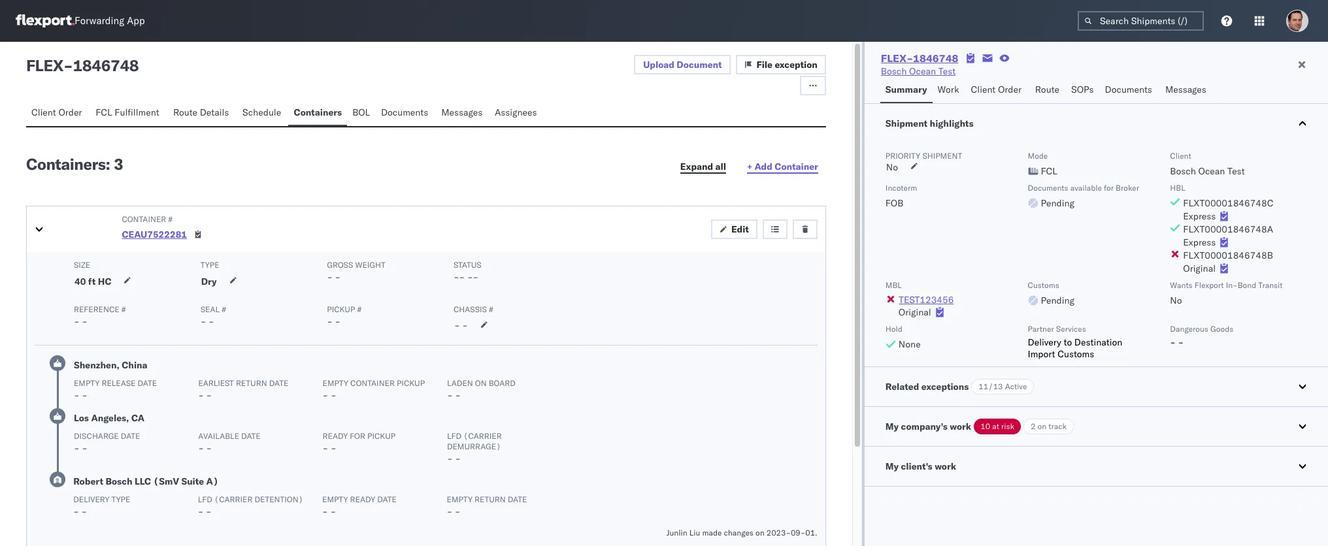 Task type: vqa. For each thing, say whether or not it's contained in the screenshot.
second Demo123 from the bottom
no



Task type: locate. For each thing, give the bounding box(es) containing it.
lfd down a)
[[198, 495, 212, 505]]

services
[[1057, 324, 1087, 334]]

1 vertical spatial pickup
[[368, 432, 396, 441]]

1 horizontal spatial messages button
[[1161, 78, 1214, 103]]

0 vertical spatial express
[[1184, 211, 1217, 222]]

work for my client's work
[[935, 461, 957, 473]]

client up hbl
[[1171, 151, 1192, 161]]

all
[[716, 161, 727, 173]]

documents right the bol button
[[381, 107, 429, 118]]

my
[[886, 421, 899, 433], [886, 461, 899, 473]]

gross weight - -
[[327, 260, 386, 283]]

(carrier down a)
[[214, 495, 253, 505]]

express up flxt00001846748b
[[1184, 237, 1217, 249]]

documents down mode
[[1028, 183, 1069, 193]]

1 horizontal spatial client
[[972, 84, 996, 95]]

2 horizontal spatial client
[[1171, 151, 1192, 161]]

(carrier inside lfd (carrier demurrage) - -
[[464, 432, 502, 441]]

expand all
[[681, 161, 727, 173]]

-
[[63, 56, 73, 75], [327, 271, 333, 283], [335, 271, 341, 283], [454, 271, 460, 283], [460, 271, 465, 283], [468, 271, 473, 283], [473, 271, 479, 283], [74, 316, 80, 328], [82, 316, 88, 328], [201, 316, 206, 328], [209, 316, 214, 328], [327, 316, 333, 328], [335, 316, 341, 328], [454, 320, 460, 332], [463, 320, 468, 332], [1171, 337, 1177, 349], [1179, 337, 1185, 349], [74, 390, 80, 402], [82, 390, 88, 402], [198, 390, 204, 402], [206, 390, 212, 402], [323, 390, 329, 402], [331, 390, 337, 402], [447, 390, 453, 402], [455, 390, 461, 402], [74, 443, 80, 455], [82, 443, 88, 455], [198, 443, 204, 455], [206, 443, 212, 455], [323, 443, 329, 455], [331, 443, 337, 455], [447, 453, 453, 465], [455, 453, 461, 465], [73, 506, 79, 518], [81, 506, 87, 518], [198, 506, 204, 518], [206, 506, 212, 518], [322, 506, 328, 518], [331, 506, 336, 518], [447, 506, 453, 518], [455, 506, 461, 518]]

pending down the documents available for broker
[[1042, 198, 1075, 209]]

11/13 active
[[979, 382, 1028, 392]]

0 vertical spatial container
[[775, 161, 819, 173]]

0 vertical spatial on
[[475, 379, 487, 388]]

client order button right work
[[966, 78, 1031, 103]]

pickup # - -
[[327, 305, 362, 328]]

pickup inside empty container pickup - -
[[397, 379, 425, 388]]

related exceptions
[[886, 381, 969, 393]]

0 horizontal spatial container
[[122, 215, 166, 224]]

0 horizontal spatial delivery
[[73, 495, 109, 505]]

1 vertical spatial for
[[350, 432, 366, 441]]

fcl left fulfillment
[[96, 107, 112, 118]]

forwarding app link
[[16, 14, 145, 27]]

0 horizontal spatial lfd
[[198, 495, 212, 505]]

2 my from the top
[[886, 461, 899, 473]]

customs inside "partner services delivery to destination import customs"
[[1058, 349, 1095, 360]]

shipment
[[886, 118, 928, 129]]

0 horizontal spatial messages
[[442, 107, 483, 118]]

1846748 up bosch ocean test
[[914, 52, 959, 65]]

mode
[[1028, 151, 1049, 161]]

1846748 down forwarding app
[[73, 56, 139, 75]]

1 vertical spatial on
[[1038, 422, 1047, 432]]

empty return date - -
[[447, 495, 527, 518]]

container up "ceau7522281"
[[122, 215, 166, 224]]

partner services delivery to destination import customs
[[1028, 324, 1123, 360]]

no down priority
[[887, 162, 899, 173]]

0 horizontal spatial fcl
[[96, 107, 112, 118]]

# right seal
[[222, 305, 226, 315]]

# right chassis
[[489, 305, 494, 315]]

0 vertical spatial fcl
[[96, 107, 112, 118]]

on inside laden on board - -
[[475, 379, 487, 388]]

junlin liu made changes on 2023-09-01.
[[667, 528, 818, 538]]

pickup for -
[[368, 432, 396, 441]]

0 horizontal spatial (carrier
[[214, 495, 253, 505]]

bol
[[353, 107, 370, 118]]

fcl down mode
[[1042, 165, 1058, 177]]

date inside empty return date - -
[[508, 495, 527, 505]]

1 vertical spatial customs
[[1058, 349, 1095, 360]]

return down lfd (carrier demurrage) - -
[[475, 495, 506, 505]]

1 horizontal spatial return
[[475, 495, 506, 505]]

documents button right bol
[[376, 101, 436, 126]]

forwarding app
[[75, 15, 145, 27]]

on right laden
[[475, 379, 487, 388]]

0 vertical spatial client
[[972, 84, 996, 95]]

2 vertical spatial bosch
[[106, 476, 132, 488]]

client for the left client order "button"
[[31, 107, 56, 118]]

earliest
[[198, 379, 234, 388]]

expand
[[681, 161, 714, 173]]

(carrier up demurrage)
[[464, 432, 502, 441]]

work left 10
[[950, 421, 972, 433]]

ready for pickup - -
[[323, 432, 396, 455]]

fcl fulfillment button
[[90, 101, 168, 126]]

lfd up demurrage)
[[447, 432, 462, 441]]

on left 2023-
[[756, 528, 765, 538]]

2 horizontal spatial bosch
[[1171, 165, 1197, 177]]

return for earliest return date - -
[[236, 379, 267, 388]]

10 at risk
[[981, 422, 1015, 432]]

1 vertical spatial delivery
[[73, 495, 109, 505]]

1 horizontal spatial lfd
[[447, 432, 462, 441]]

route left details
[[173, 107, 198, 118]]

lfd for lfd (carrier demurrage) - -
[[447, 432, 462, 441]]

1 vertical spatial (carrier
[[214, 495, 253, 505]]

11/13
[[979, 382, 1004, 392]]

lfd (carrier detention) - -
[[198, 495, 303, 518]]

document
[[677, 59, 722, 71]]

original
[[1184, 263, 1217, 275], [899, 307, 932, 319]]

0 vertical spatial order
[[999, 84, 1022, 95]]

1 horizontal spatial 1846748
[[914, 52, 959, 65]]

date for empty release date - -
[[138, 379, 157, 388]]

customs
[[1028, 281, 1060, 290], [1058, 349, 1095, 360]]

shenzhen,
[[74, 360, 120, 371]]

pickup right ready
[[368, 432, 396, 441]]

0 horizontal spatial pickup
[[368, 432, 396, 441]]

empty down lfd (carrier demurrage) - -
[[447, 495, 473, 505]]

2 vertical spatial on
[[756, 528, 765, 538]]

flxt00001846748b
[[1184, 250, 1274, 262]]

bond
[[1238, 281, 1257, 290]]

for right ready
[[350, 432, 366, 441]]

empty left container
[[323, 379, 349, 388]]

test up work
[[939, 65, 956, 77]]

(carrier inside 'lfd (carrier detention) - -'
[[214, 495, 253, 505]]

ft
[[88, 276, 96, 288]]

edit
[[732, 224, 749, 235]]

empty down shenzhen,
[[74, 379, 100, 388]]

bosch down flex-
[[882, 65, 907, 77]]

flexport
[[1195, 281, 1225, 290]]

file exception
[[757, 59, 818, 71]]

date for empty ready date - -
[[377, 495, 397, 505]]

1 horizontal spatial bosch
[[882, 65, 907, 77]]

bosch up hbl
[[1171, 165, 1197, 177]]

date inside earliest return date - -
[[269, 379, 289, 388]]

sops
[[1072, 84, 1094, 95]]

documents button
[[1100, 78, 1161, 103], [376, 101, 436, 126]]

# for reference # - -
[[121, 305, 126, 315]]

empty inside empty release date - -
[[74, 379, 100, 388]]

my inside button
[[886, 461, 899, 473]]

my for my company's work
[[886, 421, 899, 433]]

sops button
[[1067, 78, 1100, 103]]

test123456 button
[[899, 294, 955, 306]]

highlights
[[930, 118, 974, 129]]

client order right work button
[[972, 84, 1022, 95]]

none
[[899, 339, 921, 351]]

1 vertical spatial order
[[58, 107, 82, 118]]

1 vertical spatial original
[[899, 307, 932, 319]]

0 horizontal spatial for
[[350, 432, 366, 441]]

0 horizontal spatial bosch
[[106, 476, 132, 488]]

0 vertical spatial messages
[[1166, 84, 1207, 95]]

0 vertical spatial pickup
[[397, 379, 425, 388]]

2 horizontal spatial on
[[1038, 422, 1047, 432]]

1 horizontal spatial container
[[775, 161, 819, 173]]

work inside button
[[935, 461, 957, 473]]

0 horizontal spatial route
[[173, 107, 198, 118]]

1 horizontal spatial order
[[999, 84, 1022, 95]]

empty for empty release date - -
[[74, 379, 100, 388]]

container right the add
[[775, 161, 819, 173]]

customs up the partner
[[1028, 281, 1060, 290]]

0 horizontal spatial return
[[236, 379, 267, 388]]

pickup right container
[[397, 379, 425, 388]]

ocean up "flxt00001846748c"
[[1199, 165, 1226, 177]]

original down test123456 'button'
[[899, 307, 932, 319]]

for left broker
[[1105, 183, 1114, 193]]

for
[[1105, 183, 1114, 193], [350, 432, 366, 441]]

1 vertical spatial my
[[886, 461, 899, 473]]

1 vertical spatial fcl
[[1042, 165, 1058, 177]]

my left company's
[[886, 421, 899, 433]]

my left client's
[[886, 461, 899, 473]]

empty inside empty return date - -
[[447, 495, 473, 505]]

fcl inside button
[[96, 107, 112, 118]]

discharge
[[74, 432, 119, 441]]

return inside earliest return date - -
[[236, 379, 267, 388]]

0 vertical spatial my
[[886, 421, 899, 433]]

0 vertical spatial route
[[1036, 84, 1060, 95]]

# inside reference # - -
[[121, 305, 126, 315]]

gross
[[327, 260, 353, 270]]

test up "flxt00001846748c"
[[1228, 165, 1246, 177]]

route details
[[173, 107, 229, 118]]

0 horizontal spatial client order
[[31, 107, 82, 118]]

container
[[351, 379, 395, 388]]

client order down flex
[[31, 107, 82, 118]]

1 vertical spatial client
[[31, 107, 56, 118]]

work right client's
[[935, 461, 957, 473]]

date for empty return date - -
[[508, 495, 527, 505]]

1 pending from the top
[[1042, 198, 1075, 209]]

1 horizontal spatial pickup
[[397, 379, 425, 388]]

0 vertical spatial ocean
[[910, 65, 937, 77]]

risk
[[1002, 422, 1015, 432]]

pending up services
[[1042, 295, 1075, 307]]

# inside pickup # - -
[[357, 305, 362, 315]]

1 horizontal spatial delivery
[[1028, 337, 1062, 349]]

ocean down "flex-1846748" link at the right top
[[910, 65, 937, 77]]

return right earliest
[[236, 379, 267, 388]]

1 vertical spatial documents
[[381, 107, 429, 118]]

fcl for fcl fulfillment
[[96, 107, 112, 118]]

1846748
[[914, 52, 959, 65], [73, 56, 139, 75]]

summary
[[886, 84, 928, 95]]

0 horizontal spatial no
[[887, 162, 899, 173]]

1 express from the top
[[1184, 211, 1217, 222]]

0 vertical spatial (carrier
[[464, 432, 502, 441]]

1 vertical spatial lfd
[[198, 495, 212, 505]]

pickup
[[327, 305, 355, 315]]

order for the left client order "button"
[[58, 107, 82, 118]]

express up flxt00001846748a
[[1184, 211, 1217, 222]]

on right 2 at the right bottom of the page
[[1038, 422, 1047, 432]]

1 vertical spatial work
[[935, 461, 957, 473]]

0 vertical spatial work
[[950, 421, 972, 433]]

summary button
[[881, 78, 933, 103]]

empty inside the empty ready date - -
[[322, 495, 348, 505]]

0 horizontal spatial test
[[939, 65, 956, 77]]

empty inside empty container pickup - -
[[323, 379, 349, 388]]

0 vertical spatial documents
[[1106, 84, 1153, 95]]

1 horizontal spatial route
[[1036, 84, 1060, 95]]

ceau7522281 button
[[122, 229, 187, 241]]

1 horizontal spatial ocean
[[1199, 165, 1226, 177]]

0 vertical spatial for
[[1105, 183, 1114, 193]]

lfd inside 'lfd (carrier detention) - -'
[[198, 495, 212, 505]]

delivery down the partner
[[1028, 337, 1062, 349]]

0 horizontal spatial order
[[58, 107, 82, 118]]

1 horizontal spatial fcl
[[1042, 165, 1058, 177]]

client down flex
[[31, 107, 56, 118]]

for inside the ready for pickup - -
[[350, 432, 366, 441]]

0 horizontal spatial messages button
[[436, 101, 490, 126]]

route left sops
[[1036, 84, 1060, 95]]

# right pickup in the bottom of the page
[[357, 305, 362, 315]]

0 vertical spatial no
[[887, 162, 899, 173]]

lfd inside lfd (carrier demurrage) - -
[[447, 432, 462, 441]]

1 my from the top
[[886, 421, 899, 433]]

available
[[198, 432, 239, 441]]

original up flexport
[[1184, 263, 1217, 275]]

1 vertical spatial no
[[1171, 295, 1183, 307]]

# for pickup # - -
[[357, 305, 362, 315]]

# for chassis #
[[489, 305, 494, 315]]

pending for documents available for broker
[[1042, 198, 1075, 209]]

board
[[489, 379, 516, 388]]

file exception button
[[737, 55, 827, 75], [737, 55, 827, 75]]

0 vertical spatial original
[[1184, 263, 1217, 275]]

no down wants
[[1171, 295, 1183, 307]]

details
[[200, 107, 229, 118]]

container
[[775, 161, 819, 173], [122, 215, 166, 224]]

date inside empty release date - -
[[138, 379, 157, 388]]

2023-
[[767, 528, 791, 538]]

flexport. image
[[16, 14, 75, 27]]

0 vertical spatial test
[[939, 65, 956, 77]]

# inside seal # - -
[[222, 305, 226, 315]]

documents right sops button
[[1106, 84, 1153, 95]]

my company's work
[[886, 421, 972, 433]]

discharge date - -
[[74, 432, 140, 455]]

1 vertical spatial bosch
[[1171, 165, 1197, 177]]

(carrier for lfd (carrier detention) - -
[[214, 495, 253, 505]]

no inside wants flexport in-bond transit no
[[1171, 295, 1183, 307]]

delivery down robert
[[73, 495, 109, 505]]

1 horizontal spatial client order
[[972, 84, 1022, 95]]

date inside the empty ready date - -
[[377, 495, 397, 505]]

available date - -
[[198, 432, 261, 455]]

destination
[[1075, 337, 1123, 349]]

on for laden on board - -
[[475, 379, 487, 388]]

1 vertical spatial test
[[1228, 165, 1246, 177]]

type
[[201, 260, 219, 270]]

2 vertical spatial documents
[[1028, 183, 1069, 193]]

flex-1846748 link
[[882, 52, 959, 65]]

empty left ready on the left of page
[[322, 495, 348, 505]]

empty release date - -
[[74, 379, 157, 402]]

1 vertical spatial container
[[122, 215, 166, 224]]

1 vertical spatial ocean
[[1199, 165, 1226, 177]]

priority shipment
[[886, 151, 963, 161]]

2 express from the top
[[1184, 237, 1217, 249]]

order down flex - 1846748
[[58, 107, 82, 118]]

documents button up shipment highlights button
[[1100, 78, 1161, 103]]

weight
[[355, 260, 386, 270]]

pickup inside the ready for pickup - -
[[368, 432, 396, 441]]

# up "ceau7522281"
[[168, 215, 173, 224]]

0 horizontal spatial client
[[31, 107, 56, 118]]

# right reference
[[121, 305, 126, 315]]

0 horizontal spatial documents
[[381, 107, 429, 118]]

1 vertical spatial client order
[[31, 107, 82, 118]]

0 horizontal spatial client order button
[[26, 101, 90, 126]]

1 horizontal spatial no
[[1171, 295, 1183, 307]]

0 vertical spatial pending
[[1042, 198, 1075, 209]]

order left route button
[[999, 84, 1022, 95]]

0 vertical spatial return
[[236, 379, 267, 388]]

bosch inside client bosch ocean test incoterm fob
[[1171, 165, 1197, 177]]

2 vertical spatial client
[[1171, 151, 1192, 161]]

documents
[[1106, 84, 1153, 95], [381, 107, 429, 118], [1028, 183, 1069, 193]]

size
[[74, 260, 90, 270]]

2 horizontal spatial documents
[[1106, 84, 1153, 95]]

0 vertical spatial lfd
[[447, 432, 462, 441]]

fcl
[[96, 107, 112, 118], [1042, 165, 1058, 177]]

1 vertical spatial return
[[475, 495, 506, 505]]

1 vertical spatial pending
[[1042, 295, 1075, 307]]

1 horizontal spatial test
[[1228, 165, 1246, 177]]

route button
[[1031, 78, 1067, 103]]

hbl
[[1171, 183, 1186, 193]]

client right work button
[[972, 84, 996, 95]]

2 pending from the top
[[1042, 295, 1075, 307]]

chassis
[[454, 305, 487, 315]]

1 horizontal spatial messages
[[1166, 84, 1207, 95]]

client order button down flex
[[26, 101, 90, 126]]

bosch up type
[[106, 476, 132, 488]]

return inside empty return date - -
[[475, 495, 506, 505]]

customs down services
[[1058, 349, 1095, 360]]

upload document button
[[635, 55, 731, 75]]



Task type: describe. For each thing, give the bounding box(es) containing it.
shipment highlights button
[[865, 104, 1329, 143]]

return for empty return date - -
[[475, 495, 506, 505]]

dangerous
[[1171, 324, 1209, 334]]

client order for the left client order "button"
[[31, 107, 82, 118]]

client for client order "button" to the right
[[972, 84, 996, 95]]

01.
[[806, 528, 818, 538]]

to
[[1064, 337, 1073, 349]]

status
[[454, 260, 482, 270]]

partner
[[1028, 324, 1055, 334]]

edit button
[[712, 220, 758, 239]]

import
[[1028, 349, 1056, 360]]

# for container #
[[168, 215, 173, 224]]

lfd for lfd (carrier detention) - -
[[198, 495, 212, 505]]

changes
[[724, 528, 754, 538]]

1 horizontal spatial for
[[1105, 183, 1114, 193]]

0 horizontal spatial documents button
[[376, 101, 436, 126]]

empty for empty ready date - -
[[322, 495, 348, 505]]

0 vertical spatial bosch
[[882, 65, 907, 77]]

containers button
[[289, 101, 347, 126]]

expand all button
[[673, 157, 735, 177]]

los angeles, ca
[[74, 413, 145, 424]]

work
[[938, 84, 960, 95]]

container inside '+ add container' button
[[775, 161, 819, 173]]

1 horizontal spatial documents button
[[1100, 78, 1161, 103]]

company's
[[902, 421, 948, 433]]

upload
[[644, 59, 675, 71]]

# for seal # - -
[[222, 305, 226, 315]]

ca
[[131, 413, 145, 424]]

1 horizontal spatial on
[[756, 528, 765, 538]]

test inside bosch ocean test link
[[939, 65, 956, 77]]

0 horizontal spatial original
[[899, 307, 932, 319]]

made
[[703, 528, 722, 538]]

(smv
[[153, 476, 179, 488]]

1 vertical spatial messages
[[442, 107, 483, 118]]

1 horizontal spatial original
[[1184, 263, 1217, 275]]

bol button
[[347, 101, 376, 126]]

delivery type - -
[[73, 495, 130, 518]]

exceptions
[[922, 381, 969, 393]]

- -
[[454, 320, 468, 332]]

related
[[886, 381, 920, 393]]

empty for empty container pickup - -
[[323, 379, 349, 388]]

test inside client bosch ocean test incoterm fob
[[1228, 165, 1246, 177]]

0 horizontal spatial 1846748
[[73, 56, 139, 75]]

+
[[748, 161, 753, 173]]

client order for client order "button" to the right
[[972, 84, 1022, 95]]

work for my company's work
[[950, 421, 972, 433]]

bosch for robert bosch llc (smv suite a)
[[106, 476, 132, 488]]

client's
[[902, 461, 933, 473]]

date for earliest return date - -
[[269, 379, 289, 388]]

(carrier for lfd (carrier demurrage) - -
[[464, 432, 502, 441]]

detention)
[[255, 495, 303, 505]]

ready
[[323, 432, 348, 441]]

laden on board - -
[[447, 379, 516, 402]]

express for flxt00001846748a
[[1184, 237, 1217, 249]]

bosch ocean test
[[882, 65, 956, 77]]

active
[[1006, 382, 1028, 392]]

priority
[[886, 151, 921, 161]]

on for 2 on track
[[1038, 422, 1047, 432]]

wants flexport in-bond transit no
[[1171, 281, 1284, 307]]

order for client order "button" to the right
[[999, 84, 1022, 95]]

flex
[[26, 56, 63, 75]]

flxt00001846748c
[[1184, 198, 1274, 209]]

los
[[74, 413, 89, 424]]

express for flxt00001846748c
[[1184, 211, 1217, 222]]

flex-
[[882, 52, 914, 65]]

llc
[[135, 476, 151, 488]]

broker
[[1116, 183, 1140, 193]]

0 horizontal spatial ocean
[[910, 65, 937, 77]]

test123456
[[899, 294, 954, 306]]

ready
[[350, 495, 375, 505]]

hc
[[98, 276, 111, 288]]

ocean inside client bosch ocean test incoterm fob
[[1199, 165, 1226, 177]]

bosch ocean test link
[[882, 65, 956, 78]]

available
[[1071, 183, 1103, 193]]

empty ready date - -
[[322, 495, 397, 518]]

container #
[[122, 215, 173, 224]]

date inside available date - -
[[241, 432, 261, 441]]

earliest return date - -
[[198, 379, 289, 402]]

documents available for broker
[[1028, 183, 1140, 193]]

schedule
[[243, 107, 281, 118]]

file
[[757, 59, 773, 71]]

10
[[981, 422, 991, 432]]

delivery inside "partner services delivery to destination import customs"
[[1028, 337, 1062, 349]]

angeles,
[[91, 413, 129, 424]]

empty for empty return date - -
[[447, 495, 473, 505]]

route for route details
[[173, 107, 198, 118]]

app
[[127, 15, 145, 27]]

delivery inside delivery type - -
[[73, 495, 109, 505]]

bosch for client bosch ocean test incoterm fob
[[1171, 165, 1197, 177]]

route for route
[[1036, 84, 1060, 95]]

Search Shipments (/) text field
[[1078, 11, 1205, 31]]

status -- --
[[454, 260, 482, 283]]

route details button
[[168, 101, 237, 126]]

client inside client bosch ocean test incoterm fob
[[1171, 151, 1192, 161]]

0 vertical spatial customs
[[1028, 281, 1060, 290]]

add
[[755, 161, 773, 173]]

09-
[[791, 528, 806, 538]]

fob
[[886, 198, 904, 209]]

1 horizontal spatial client order button
[[966, 78, 1031, 103]]

3
[[114, 154, 123, 174]]

my for my client's work
[[886, 461, 899, 473]]

pickup for date
[[397, 379, 425, 388]]

1 horizontal spatial documents
[[1028, 183, 1069, 193]]

at
[[993, 422, 1000, 432]]

reference
[[74, 305, 119, 315]]

lfd (carrier demurrage) - -
[[447, 432, 502, 465]]

robert
[[73, 476, 103, 488]]

2
[[1031, 422, 1036, 432]]

laden
[[447, 379, 473, 388]]

shipment
[[923, 151, 963, 161]]

containers: 3
[[26, 154, 123, 174]]

dry
[[201, 276, 217, 288]]

demurrage)
[[447, 442, 501, 452]]

release
[[102, 379, 136, 388]]

date inside discharge date - -
[[121, 432, 140, 441]]

reference # - -
[[74, 305, 126, 328]]

pending for customs
[[1042, 295, 1075, 307]]

fcl for fcl
[[1042, 165, 1058, 177]]

type
[[111, 495, 130, 505]]

robert bosch llc (smv suite a)
[[73, 476, 219, 488]]

suite
[[181, 476, 204, 488]]

goods
[[1211, 324, 1234, 334]]



